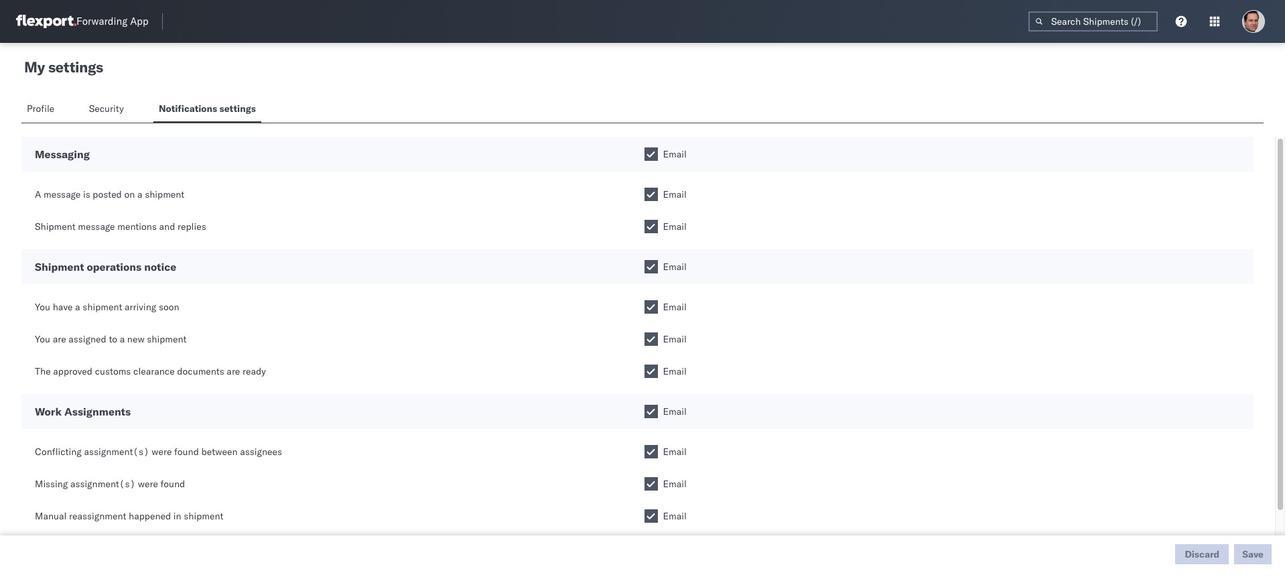 Task type: locate. For each thing, give the bounding box(es) containing it.
a right to
[[120, 333, 125, 345]]

found left between
[[174, 446, 199, 458]]

1 shipment from the top
[[35, 221, 76, 233]]

security
[[89, 103, 124, 115]]

you left "have"
[[35, 301, 50, 313]]

1 vertical spatial message
[[78, 221, 115, 233]]

None checkbox
[[644, 147, 658, 161], [644, 220, 658, 233], [644, 260, 658, 273], [644, 332, 658, 346], [644, 405, 658, 418], [644, 445, 658, 458], [644, 509, 658, 523], [644, 147, 658, 161], [644, 220, 658, 233], [644, 260, 658, 273], [644, 332, 658, 346], [644, 405, 658, 418], [644, 445, 658, 458], [644, 509, 658, 523]]

a right on
[[137, 188, 142, 200]]

0 vertical spatial settings
[[48, 58, 103, 76]]

1 vertical spatial you
[[35, 333, 50, 345]]

0 horizontal spatial a
[[75, 301, 80, 313]]

1 email from the top
[[663, 148, 687, 160]]

are left "assigned"
[[53, 333, 66, 345]]

10 email from the top
[[663, 478, 687, 490]]

are left ready
[[227, 365, 240, 377]]

0 vertical spatial were
[[152, 446, 172, 458]]

email for you are assigned to a new shipment
[[663, 333, 687, 345]]

profile button
[[21, 97, 62, 123]]

settings
[[48, 58, 103, 76], [220, 103, 256, 115]]

5 email from the top
[[663, 301, 687, 313]]

a message is posted on a shipment
[[35, 188, 185, 200]]

conflicting assignment(s) were found between assignees
[[35, 446, 282, 458]]

missing
[[35, 478, 68, 490]]

1 vertical spatial are
[[227, 365, 240, 377]]

assignment(s) up reassignment
[[70, 478, 136, 490]]

shipment for shipment message mentions and replies
[[35, 221, 76, 233]]

settings right "notifications"
[[220, 103, 256, 115]]

shipment message mentions and replies
[[35, 221, 206, 233]]

email
[[663, 148, 687, 160], [663, 188, 687, 200], [663, 221, 687, 233], [663, 261, 687, 273], [663, 301, 687, 313], [663, 333, 687, 345], [663, 365, 687, 377], [663, 405, 687, 418], [663, 446, 687, 458], [663, 478, 687, 490], [663, 510, 687, 522]]

notifications
[[159, 103, 217, 115]]

assigned
[[69, 333, 106, 345]]

email for shipment message mentions and replies
[[663, 221, 687, 233]]

2 vertical spatial a
[[120, 333, 125, 345]]

shipment
[[145, 188, 185, 200], [83, 301, 122, 313], [147, 333, 187, 345], [184, 510, 223, 522]]

0 horizontal spatial settings
[[48, 58, 103, 76]]

message
[[44, 188, 81, 200], [78, 221, 115, 233]]

email for messaging
[[663, 148, 687, 160]]

assignment(s) up missing assignment(s) were found
[[84, 446, 149, 458]]

found for conflicting assignment(s) were found between assignees
[[174, 446, 199, 458]]

1 vertical spatial a
[[75, 301, 80, 313]]

posted
[[93, 188, 122, 200]]

1 horizontal spatial settings
[[220, 103, 256, 115]]

0 vertical spatial assignment(s)
[[84, 446, 149, 458]]

3 email from the top
[[663, 221, 687, 233]]

found up in
[[161, 478, 185, 490]]

shipment up "have"
[[35, 260, 84, 273]]

notice
[[144, 260, 176, 273]]

were for conflicting
[[152, 446, 172, 458]]

arriving
[[125, 301, 156, 313]]

soon
[[159, 301, 179, 313]]

shipment up and
[[145, 188, 185, 200]]

2 you from the top
[[35, 333, 50, 345]]

None checkbox
[[644, 188, 658, 201], [644, 300, 658, 314], [644, 365, 658, 378], [644, 477, 658, 491], [644, 188, 658, 201], [644, 300, 658, 314], [644, 365, 658, 378], [644, 477, 658, 491]]

1 vertical spatial were
[[138, 478, 158, 490]]

assignment(s)
[[84, 446, 149, 458], [70, 478, 136, 490]]

Search Shipments (/) text field
[[1029, 11, 1158, 32]]

you up the
[[35, 333, 50, 345]]

were up happened
[[138, 478, 158, 490]]

0 vertical spatial are
[[53, 333, 66, 345]]

assignments
[[64, 405, 131, 418]]

are
[[53, 333, 66, 345], [227, 365, 240, 377]]

were left between
[[152, 446, 172, 458]]

settings for my settings
[[48, 58, 103, 76]]

1 horizontal spatial a
[[120, 333, 125, 345]]

forwarding
[[76, 15, 128, 28]]

1 vertical spatial found
[[161, 478, 185, 490]]

shipment down a
[[35, 221, 76, 233]]

0 vertical spatial shipment
[[35, 221, 76, 233]]

found
[[174, 446, 199, 458], [161, 478, 185, 490]]

were
[[152, 446, 172, 458], [138, 478, 158, 490]]

manual reassignment happened in shipment
[[35, 510, 223, 522]]

shipment
[[35, 221, 76, 233], [35, 260, 84, 273]]

settings inside notifications settings button
[[220, 103, 256, 115]]

a right "have"
[[75, 301, 80, 313]]

0 vertical spatial you
[[35, 301, 50, 313]]

1 vertical spatial shipment
[[35, 260, 84, 273]]

1 you from the top
[[35, 301, 50, 313]]

4 email from the top
[[663, 261, 687, 273]]

2 horizontal spatial a
[[137, 188, 142, 200]]

email for shipment operations notice
[[663, 261, 687, 273]]

9 email from the top
[[663, 446, 687, 458]]

0 vertical spatial message
[[44, 188, 81, 200]]

message right a
[[44, 188, 81, 200]]

you for you are assigned to a new shipment
[[35, 333, 50, 345]]

8 email from the top
[[663, 405, 687, 418]]

message down is
[[78, 221, 115, 233]]

notifications settings button
[[153, 97, 261, 123]]

6 email from the top
[[663, 333, 687, 345]]

11 email from the top
[[663, 510, 687, 522]]

customs
[[95, 365, 131, 377]]

1 vertical spatial assignment(s)
[[70, 478, 136, 490]]

a
[[137, 188, 142, 200], [75, 301, 80, 313], [120, 333, 125, 345]]

1 vertical spatial settings
[[220, 103, 256, 115]]

2 shipment from the top
[[35, 260, 84, 273]]

assignees
[[240, 446, 282, 458]]

replies
[[178, 221, 206, 233]]

email for the approved customs clearance documents are ready
[[663, 365, 687, 377]]

shipment operations notice
[[35, 260, 176, 273]]

0 vertical spatial found
[[174, 446, 199, 458]]

settings right 'my'
[[48, 58, 103, 76]]

email for missing assignment(s) were found
[[663, 478, 687, 490]]

you
[[35, 301, 50, 313], [35, 333, 50, 345]]

is
[[83, 188, 90, 200]]

7 email from the top
[[663, 365, 687, 377]]

messaging
[[35, 147, 90, 161]]

my settings
[[24, 58, 103, 76]]

2 email from the top
[[663, 188, 687, 200]]



Task type: describe. For each thing, give the bounding box(es) containing it.
assignment(s) for missing
[[70, 478, 136, 490]]

a
[[35, 188, 41, 200]]

work
[[35, 405, 62, 418]]

work assignments
[[35, 405, 131, 418]]

the
[[35, 365, 51, 377]]

manual
[[35, 510, 67, 522]]

shipment right in
[[184, 510, 223, 522]]

email for a message is posted on a shipment
[[663, 188, 687, 200]]

to
[[109, 333, 117, 345]]

message for a
[[44, 188, 81, 200]]

assignment(s) for conflicting
[[84, 446, 149, 458]]

my
[[24, 58, 45, 76]]

documents
[[177, 365, 224, 377]]

email for manual reassignment happened in shipment
[[663, 510, 687, 522]]

security button
[[84, 97, 132, 123]]

shipment up you are assigned to a new shipment
[[83, 301, 122, 313]]

ready
[[243, 365, 266, 377]]

clearance
[[133, 365, 175, 377]]

forwarding app
[[76, 15, 149, 28]]

0 horizontal spatial are
[[53, 333, 66, 345]]

approved
[[53, 365, 92, 377]]

0 vertical spatial a
[[137, 188, 142, 200]]

the approved customs clearance documents are ready
[[35, 365, 266, 377]]

app
[[130, 15, 149, 28]]

shipment for shipment operations notice
[[35, 260, 84, 273]]

you have a shipment arriving soon
[[35, 301, 179, 313]]

settings for notifications settings
[[220, 103, 256, 115]]

reassignment
[[69, 510, 126, 522]]

shipment right new
[[147, 333, 187, 345]]

email for you have a shipment arriving soon
[[663, 301, 687, 313]]

forwarding app link
[[16, 15, 149, 28]]

new
[[127, 333, 145, 345]]

conflicting
[[35, 446, 82, 458]]

you are assigned to a new shipment
[[35, 333, 187, 345]]

and
[[159, 221, 175, 233]]

email for work assignments
[[663, 405, 687, 418]]

email for conflicting assignment(s) were found between assignees
[[663, 446, 687, 458]]

found for missing assignment(s) were found
[[161, 478, 185, 490]]

operations
[[87, 260, 142, 273]]

on
[[124, 188, 135, 200]]

message for shipment
[[78, 221, 115, 233]]

between
[[201, 446, 238, 458]]

were for missing
[[138, 478, 158, 490]]

have
[[53, 301, 73, 313]]

missing assignment(s) were found
[[35, 478, 185, 490]]

profile
[[27, 103, 54, 115]]

you for you have a shipment arriving soon
[[35, 301, 50, 313]]

mentions
[[117, 221, 157, 233]]

in
[[173, 510, 181, 522]]

happened
[[129, 510, 171, 522]]

notifications settings
[[159, 103, 256, 115]]

flexport. image
[[16, 15, 76, 28]]

1 horizontal spatial are
[[227, 365, 240, 377]]



Task type: vqa. For each thing, say whether or not it's contained in the screenshot.
email corresponding to Shipment message mentions and replies
yes



